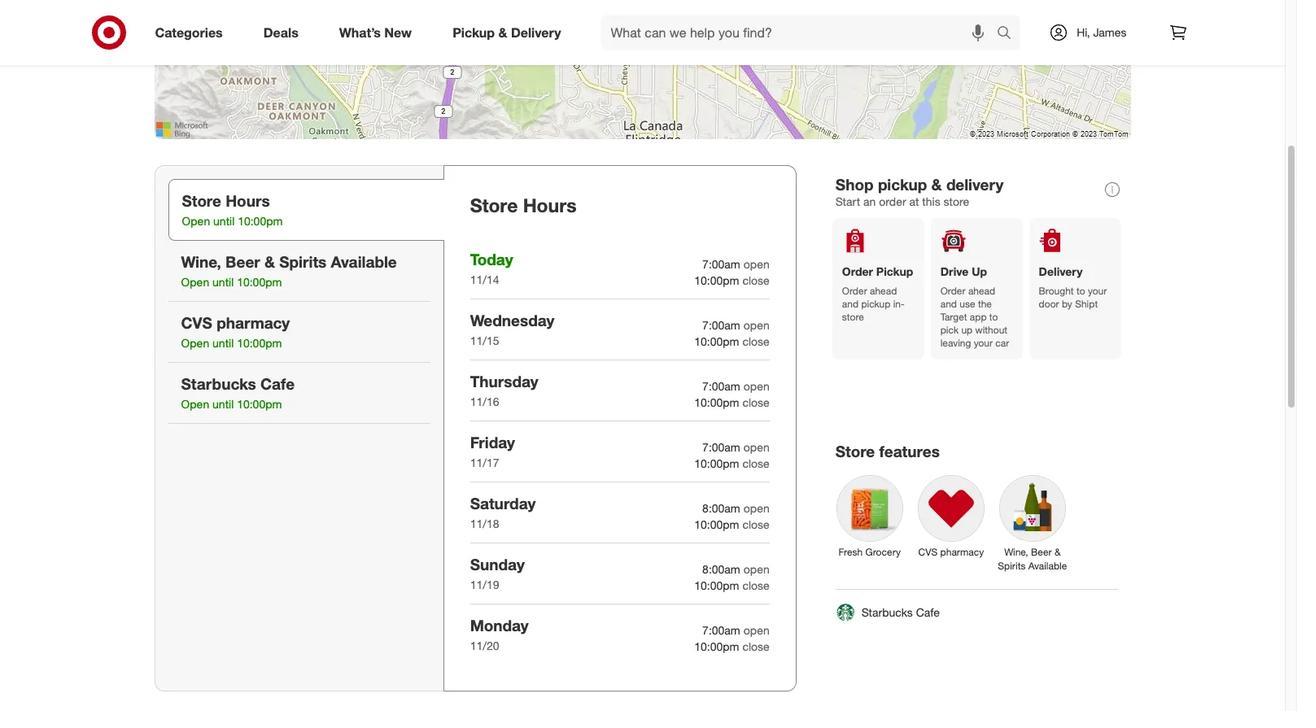 Task type: vqa. For each thing, say whether or not it's contained in the screenshot.


Task type: describe. For each thing, give the bounding box(es) containing it.
an
[[864, 194, 876, 208]]

wine, beer & spirits available open until 10:00pm
[[181, 252, 397, 289]]

sunday 11/19
[[470, 555, 525, 592]]

the
[[979, 298, 993, 310]]

what's
[[339, 24, 381, 40]]

10:00pm inside store hours open until 10:00pm
[[238, 214, 283, 228]]

starbucks cafe
[[862, 606, 940, 620]]

11/16
[[470, 395, 500, 409]]

7:00am for thursday
[[703, 379, 741, 393]]

store for store features
[[836, 442, 876, 461]]

11/15
[[470, 334, 500, 348]]

categories link
[[141, 15, 243, 50]]

open for cvs pharmacy
[[181, 336, 209, 350]]

ahead for up
[[969, 285, 996, 297]]

to inside "delivery brought to your door by shipt"
[[1077, 285, 1086, 297]]

monday
[[470, 616, 529, 635]]

order pickup order ahead and pickup in- store
[[843, 265, 914, 323]]

friday 11/17
[[470, 433, 515, 470]]

close for friday
[[743, 457, 770, 471]]

store inside order pickup order ahead and pickup in- store
[[843, 311, 865, 323]]

What can we help you find? suggestions appear below search field
[[601, 15, 1002, 50]]

shop pickup & delivery start an order at this store
[[836, 175, 1004, 208]]

store hours open until 10:00pm
[[182, 191, 283, 228]]

7:00am open 10:00pm close for thursday
[[695, 379, 770, 409]]

cafe for starbucks cafe
[[917, 606, 940, 620]]

until for store
[[213, 214, 235, 228]]

cvs for cvs pharmacy
[[919, 546, 938, 558]]

monday 11/20
[[470, 616, 529, 653]]

8:00am open 10:00pm close for saturday
[[695, 501, 770, 532]]

up
[[962, 324, 973, 336]]

until for starbucks
[[213, 397, 234, 411]]

open for store hours
[[182, 214, 210, 228]]

thursday 11/16
[[470, 372, 539, 409]]

11/18
[[470, 517, 500, 531]]

deals
[[264, 24, 299, 40]]

open for sunday
[[744, 563, 770, 576]]

7:00am for today
[[703, 257, 741, 271]]

cvs pharmacy
[[919, 546, 985, 558]]

store inside shop pickup & delivery start an order at this store
[[944, 194, 970, 208]]

beer for wine, beer & spirits available
[[1032, 546, 1053, 558]]

cvs pharmacy open until 10:00pm
[[181, 313, 290, 350]]

11/17
[[470, 456, 500, 470]]

drive up order ahead and use the target app to pick up without leaving your car
[[941, 265, 1010, 349]]

cvs pharmacy link
[[911, 468, 992, 563]]

at
[[910, 194, 920, 208]]

app
[[970, 311, 987, 323]]

close for sunday
[[743, 579, 770, 593]]

close for thursday
[[743, 396, 770, 409]]

open for wednesday
[[744, 318, 770, 332]]

delivery
[[947, 175, 1004, 194]]

0 horizontal spatial pickup
[[453, 24, 495, 40]]

categories
[[155, 24, 223, 40]]

close for wednesday
[[743, 335, 770, 348]]

spirits for wine, beer & spirits available open until 10:00pm
[[280, 252, 327, 271]]

hi, james
[[1077, 25, 1127, 39]]

search button
[[990, 15, 1030, 54]]

store capabilities with hours, vertical tabs tab list
[[154, 165, 444, 692]]

by
[[1063, 298, 1073, 310]]

cvs for cvs pharmacy open until 10:00pm
[[181, 313, 212, 332]]

11/20
[[470, 639, 500, 653]]

7:00am for friday
[[703, 440, 741, 454]]

10:00pm inside cvs pharmacy open until 10:00pm
[[237, 336, 282, 350]]

today 11/14
[[470, 250, 513, 287]]

order for drive up
[[941, 285, 966, 297]]

fresh grocery
[[839, 546, 901, 558]]

fresh grocery link
[[830, 468, 911, 563]]

sunday
[[470, 555, 525, 574]]

wednesday 11/15
[[470, 311, 555, 348]]

start
[[836, 194, 861, 208]]

and for order
[[843, 298, 859, 310]]

saturday 11/18
[[470, 494, 536, 531]]

deals link
[[250, 15, 319, 50]]

10:00pm inside 'starbucks cafe open until 10:00pm'
[[237, 397, 282, 411]]



Task type: locate. For each thing, give the bounding box(es) containing it.
your inside "delivery brought to your door by shipt"
[[1089, 285, 1108, 297]]

1 and from the left
[[843, 298, 859, 310]]

pharmacy for cvs pharmacy
[[941, 546, 985, 558]]

wine, for wine, beer & spirits available open until 10:00pm
[[181, 252, 221, 271]]

pickup up in-
[[877, 265, 914, 279]]

1 vertical spatial delivery
[[1040, 265, 1083, 279]]

1 7:00am from the top
[[703, 257, 741, 271]]

5 7:00am open 10:00pm close from the top
[[695, 624, 770, 654]]

1 open from the top
[[744, 257, 770, 271]]

beer for wine, beer & spirits available open until 10:00pm
[[226, 252, 260, 271]]

available
[[331, 252, 397, 271], [1029, 560, 1068, 572]]

open for saturday
[[744, 501, 770, 515]]

1 horizontal spatial delivery
[[1040, 265, 1083, 279]]

& inside wine, beer & spirits available open until 10:00pm
[[265, 252, 275, 271]]

and inside drive up order ahead and use the target app to pick up without leaving your car
[[941, 298, 958, 310]]

cvs up 'starbucks cafe open until 10:00pm' in the left of the page
[[181, 313, 212, 332]]

1 horizontal spatial wine,
[[1005, 546, 1029, 558]]

1 horizontal spatial ahead
[[969, 285, 996, 297]]

7 open from the top
[[744, 624, 770, 637]]

delivery inside "delivery brought to your door by shipt"
[[1040, 265, 1083, 279]]

7:00am open 10:00pm close
[[695, 257, 770, 287], [695, 318, 770, 348], [695, 379, 770, 409], [695, 440, 770, 471], [695, 624, 770, 654]]

2 8:00am open 10:00pm close from the top
[[695, 563, 770, 593]]

until
[[213, 214, 235, 228], [213, 275, 234, 289], [213, 336, 234, 350], [213, 397, 234, 411]]

1 horizontal spatial cvs
[[919, 546, 938, 558]]

wine, beer & spirits available
[[999, 546, 1068, 572]]

delivery brought to your door by shipt
[[1040, 265, 1108, 310]]

4 close from the top
[[743, 457, 770, 471]]

10:00pm inside wine, beer & spirits available open until 10:00pm
[[237, 275, 282, 289]]

5 7:00am from the top
[[703, 624, 741, 637]]

1 ahead from the left
[[870, 285, 898, 297]]

cvs
[[181, 313, 212, 332], [919, 546, 938, 558]]

open for monday
[[744, 624, 770, 637]]

without
[[976, 324, 1008, 336]]

spirits inside wine, beer & spirits available
[[999, 560, 1026, 572]]

1 vertical spatial cafe
[[917, 606, 940, 620]]

cafe down cvs pharmacy at the right bottom of page
[[917, 606, 940, 620]]

2 horizontal spatial store
[[836, 442, 876, 461]]

pickup
[[879, 175, 928, 194], [862, 298, 891, 310]]

starbucks down cvs pharmacy open until 10:00pm
[[181, 375, 256, 393]]

up
[[972, 265, 988, 279]]

and for drive
[[941, 298, 958, 310]]

close for today
[[743, 273, 770, 287]]

1 horizontal spatial to
[[1077, 285, 1086, 297]]

8:00am open 10:00pm close for sunday
[[695, 563, 770, 593]]

0 vertical spatial your
[[1089, 285, 1108, 297]]

starbucks down grocery
[[862, 606, 914, 620]]

0 horizontal spatial available
[[331, 252, 397, 271]]

wine, inside wine, beer & spirits available
[[1005, 546, 1029, 558]]

available inside wine, beer & spirits available
[[1029, 560, 1068, 572]]

thursday
[[470, 372, 539, 391]]

pickup & delivery
[[453, 24, 561, 40]]

7:00am open 10:00pm close for friday
[[695, 440, 770, 471]]

0 vertical spatial starbucks
[[181, 375, 256, 393]]

door
[[1040, 298, 1060, 310]]

1 horizontal spatial starbucks
[[862, 606, 914, 620]]

pickup inside shop pickup & delivery start an order at this store
[[879, 175, 928, 194]]

cafe down cvs pharmacy open until 10:00pm
[[261, 375, 295, 393]]

2 8:00am from the top
[[703, 563, 741, 576]]

0 horizontal spatial beer
[[226, 252, 260, 271]]

3 open from the top
[[744, 379, 770, 393]]

1 vertical spatial starbucks
[[862, 606, 914, 620]]

1 vertical spatial pickup
[[862, 298, 891, 310]]

3 7:00am open 10:00pm close from the top
[[695, 379, 770, 409]]

in-
[[894, 298, 905, 310]]

0 horizontal spatial and
[[843, 298, 859, 310]]

open for today
[[744, 257, 770, 271]]

car
[[996, 337, 1010, 349]]

8:00am
[[703, 501, 741, 515], [703, 563, 741, 576]]

starbucks inside 'starbucks cafe open until 10:00pm'
[[181, 375, 256, 393]]

fresh
[[839, 546, 863, 558]]

ahead for pickup
[[870, 285, 898, 297]]

1 vertical spatial to
[[990, 311, 999, 323]]

pharmacy
[[217, 313, 290, 332], [941, 546, 985, 558]]

cvs right grocery
[[919, 546, 938, 558]]

close for saturday
[[743, 518, 770, 532]]

saturday
[[470, 494, 536, 513]]

1 vertical spatial 8:00am
[[703, 563, 741, 576]]

pharmacy down wine, beer & spirits available open until 10:00pm
[[217, 313, 290, 332]]

1 vertical spatial spirits
[[999, 560, 1026, 572]]

0 horizontal spatial wine,
[[181, 252, 221, 271]]

your
[[1089, 285, 1108, 297], [974, 337, 993, 349]]

to up shipt
[[1077, 285, 1086, 297]]

friday
[[470, 433, 515, 452]]

0 vertical spatial to
[[1077, 285, 1086, 297]]

& inside wine, beer & spirits available
[[1055, 546, 1061, 558]]

& for wine, beer & spirits available
[[1055, 546, 1061, 558]]

0 vertical spatial 8:00am open 10:00pm close
[[695, 501, 770, 532]]

open for starbucks cafe
[[181, 397, 209, 411]]

cvs inside cvs pharmacy open until 10:00pm
[[181, 313, 212, 332]]

until for cvs
[[213, 336, 234, 350]]

open inside cvs pharmacy open until 10:00pm
[[181, 336, 209, 350]]

delivery
[[511, 24, 561, 40], [1040, 265, 1083, 279]]

& inside shop pickup & delivery start an order at this store
[[932, 175, 943, 194]]

4 open from the top
[[744, 440, 770, 454]]

0 vertical spatial pickup
[[453, 24, 495, 40]]

0 horizontal spatial delivery
[[511, 24, 561, 40]]

hours for store hours
[[523, 194, 577, 217]]

2 7:00am open 10:00pm close from the top
[[695, 318, 770, 348]]

pickup right "new"
[[453, 24, 495, 40]]

1 vertical spatial store
[[843, 311, 865, 323]]

your up shipt
[[1089, 285, 1108, 297]]

7:00am for monday
[[703, 624, 741, 637]]

1 horizontal spatial pickup
[[877, 265, 914, 279]]

2 open from the top
[[744, 318, 770, 332]]

3 7:00am from the top
[[703, 379, 741, 393]]

store for store hours open until 10:00pm
[[182, 191, 221, 210]]

0 horizontal spatial hours
[[226, 191, 270, 210]]

open for thursday
[[744, 379, 770, 393]]

1 8:00am from the top
[[703, 501, 741, 515]]

11/19
[[470, 578, 500, 592]]

store
[[182, 191, 221, 210], [470, 194, 518, 217], [836, 442, 876, 461]]

what's new link
[[326, 15, 433, 50]]

pickup inside order pickup order ahead and pickup in- store
[[877, 265, 914, 279]]

and inside order pickup order ahead and pickup in- store
[[843, 298, 859, 310]]

2 and from the left
[[941, 298, 958, 310]]

pickup left in-
[[862, 298, 891, 310]]

7:00am open 10:00pm close for wednesday
[[695, 318, 770, 348]]

1 horizontal spatial your
[[1089, 285, 1108, 297]]

order
[[843, 265, 874, 279], [843, 285, 868, 297], [941, 285, 966, 297]]

& for wine, beer & spirits available open until 10:00pm
[[265, 252, 275, 271]]

0 horizontal spatial your
[[974, 337, 993, 349]]

order for order pickup
[[843, 285, 868, 297]]

pickup inside order pickup order ahead and pickup in- store
[[862, 298, 891, 310]]

&
[[499, 24, 508, 40], [932, 175, 943, 194], [265, 252, 275, 271], [1055, 546, 1061, 558]]

0 horizontal spatial cvs
[[181, 313, 212, 332]]

& for shop pickup & delivery start an order at this store
[[932, 175, 943, 194]]

1 vertical spatial beer
[[1032, 546, 1053, 558]]

store inside store hours open until 10:00pm
[[182, 191, 221, 210]]

ahead inside drive up order ahead and use the target app to pick up without leaving your car
[[969, 285, 996, 297]]

wine,
[[181, 252, 221, 271], [1005, 546, 1029, 558]]

today
[[470, 250, 513, 269]]

james
[[1094, 25, 1127, 39]]

grocery
[[866, 546, 901, 558]]

1 8:00am open 10:00pm close from the top
[[695, 501, 770, 532]]

search
[[990, 26, 1030, 42]]

available for wine, beer & spirits available
[[1029, 560, 1068, 572]]

1 horizontal spatial available
[[1029, 560, 1068, 572]]

0 horizontal spatial starbucks
[[181, 375, 256, 393]]

1 vertical spatial pharmacy
[[941, 546, 985, 558]]

shop
[[836, 175, 874, 194]]

starbucks
[[181, 375, 256, 393], [862, 606, 914, 620]]

la canada flintridge map image
[[154, 0, 1131, 139]]

1 vertical spatial your
[[974, 337, 993, 349]]

available for wine, beer & spirits available open until 10:00pm
[[331, 252, 397, 271]]

0 vertical spatial delivery
[[511, 24, 561, 40]]

7:00am open 10:00pm close for today
[[695, 257, 770, 287]]

6 close from the top
[[743, 579, 770, 593]]

starbucks for starbucks cafe open until 10:00pm
[[181, 375, 256, 393]]

open inside wine, beer & spirits available open until 10:00pm
[[181, 275, 209, 289]]

ahead up in-
[[870, 285, 898, 297]]

store features
[[836, 442, 940, 461]]

spirits
[[280, 252, 327, 271], [999, 560, 1026, 572]]

store
[[944, 194, 970, 208], [843, 311, 865, 323]]

1 vertical spatial 8:00am open 10:00pm close
[[695, 563, 770, 593]]

starbucks cafe open until 10:00pm
[[181, 375, 295, 411]]

0 vertical spatial pharmacy
[[217, 313, 290, 332]]

until inside 'starbucks cafe open until 10:00pm'
[[213, 397, 234, 411]]

4 7:00am open 10:00pm close from the top
[[695, 440, 770, 471]]

close for monday
[[743, 640, 770, 654]]

open
[[182, 214, 210, 228], [181, 275, 209, 289], [181, 336, 209, 350], [181, 397, 209, 411]]

order
[[880, 194, 907, 208]]

your down without
[[974, 337, 993, 349]]

0 horizontal spatial to
[[990, 311, 999, 323]]

pickup & delivery link
[[439, 15, 582, 50]]

0 horizontal spatial spirits
[[280, 252, 327, 271]]

4 7:00am from the top
[[703, 440, 741, 454]]

what's new
[[339, 24, 412, 40]]

1 7:00am open 10:00pm close from the top
[[695, 257, 770, 287]]

2 close from the top
[[743, 335, 770, 348]]

features
[[880, 442, 940, 461]]

use
[[960, 298, 976, 310]]

ahead up the
[[969, 285, 996, 297]]

0 vertical spatial store
[[944, 194, 970, 208]]

cafe inside 'starbucks cafe open until 10:00pm'
[[261, 375, 295, 393]]

open inside 'starbucks cafe open until 10:00pm'
[[181, 397, 209, 411]]

0 horizontal spatial cafe
[[261, 375, 295, 393]]

beer inside wine, beer & spirits available open until 10:00pm
[[226, 252, 260, 271]]

7 close from the top
[[743, 640, 770, 654]]

1 vertical spatial wine,
[[1005, 546, 1029, 558]]

this
[[923, 194, 941, 208]]

open
[[744, 257, 770, 271], [744, 318, 770, 332], [744, 379, 770, 393], [744, 440, 770, 454], [744, 501, 770, 515], [744, 563, 770, 576], [744, 624, 770, 637]]

and
[[843, 298, 859, 310], [941, 298, 958, 310]]

spirits inside wine, beer & spirits available open until 10:00pm
[[280, 252, 327, 271]]

1 horizontal spatial store
[[470, 194, 518, 217]]

1 vertical spatial available
[[1029, 560, 1068, 572]]

0 horizontal spatial store
[[182, 191, 221, 210]]

7:00am
[[703, 257, 741, 271], [703, 318, 741, 332], [703, 379, 741, 393], [703, 440, 741, 454], [703, 624, 741, 637]]

1 horizontal spatial cafe
[[917, 606, 940, 620]]

8:00am for sunday
[[703, 563, 741, 576]]

ahead inside order pickup order ahead and pickup in- store
[[870, 285, 898, 297]]

hi,
[[1077, 25, 1091, 39]]

to
[[1077, 285, 1086, 297], [990, 311, 999, 323]]

1 vertical spatial cvs
[[919, 546, 938, 558]]

brought
[[1040, 285, 1075, 297]]

wine, beer & spirits available link
[[992, 468, 1074, 576]]

1 horizontal spatial store
[[944, 194, 970, 208]]

ahead
[[870, 285, 898, 297], [969, 285, 996, 297]]

new
[[385, 24, 412, 40]]

0 vertical spatial available
[[331, 252, 397, 271]]

0 vertical spatial beer
[[226, 252, 260, 271]]

0 vertical spatial spirits
[[280, 252, 327, 271]]

wine, down store hours open until 10:00pm
[[181, 252, 221, 271]]

2 7:00am from the top
[[703, 318, 741, 332]]

to up without
[[990, 311, 999, 323]]

6 open from the top
[[744, 563, 770, 576]]

starbucks for starbucks cafe
[[862, 606, 914, 620]]

7:00am open 10:00pm close for monday
[[695, 624, 770, 654]]

cafe
[[261, 375, 295, 393], [917, 606, 940, 620]]

7:00am for wednesday
[[703, 318, 741, 332]]

target
[[941, 311, 968, 323]]

0 horizontal spatial store
[[843, 311, 865, 323]]

open inside store hours open until 10:00pm
[[182, 214, 210, 228]]

pick
[[941, 324, 959, 336]]

pickup up order
[[879, 175, 928, 194]]

1 horizontal spatial pharmacy
[[941, 546, 985, 558]]

pickup
[[453, 24, 495, 40], [877, 265, 914, 279]]

0 vertical spatial wine,
[[181, 252, 221, 271]]

3 close from the top
[[743, 396, 770, 409]]

11/14
[[470, 273, 500, 287]]

0 horizontal spatial ahead
[[870, 285, 898, 297]]

wine, right cvs pharmacy at the right bottom of page
[[1005, 546, 1029, 558]]

0 vertical spatial cvs
[[181, 313, 212, 332]]

hours for store hours open until 10:00pm
[[226, 191, 270, 210]]

available inside wine, beer & spirits available open until 10:00pm
[[331, 252, 397, 271]]

drive
[[941, 265, 969, 279]]

hours inside store hours open until 10:00pm
[[226, 191, 270, 210]]

0 vertical spatial cafe
[[261, 375, 295, 393]]

close
[[743, 273, 770, 287], [743, 335, 770, 348], [743, 396, 770, 409], [743, 457, 770, 471], [743, 518, 770, 532], [743, 579, 770, 593], [743, 640, 770, 654]]

pharmacy inside cvs pharmacy open until 10:00pm
[[217, 313, 290, 332]]

spirits for wine, beer & spirits available
[[999, 560, 1026, 572]]

leaving
[[941, 337, 972, 349]]

1 horizontal spatial spirits
[[999, 560, 1026, 572]]

1 close from the top
[[743, 273, 770, 287]]

0 vertical spatial pickup
[[879, 175, 928, 194]]

pharmacy left wine, beer & spirits available
[[941, 546, 985, 558]]

beer
[[226, 252, 260, 271], [1032, 546, 1053, 558]]

wednesday
[[470, 311, 555, 330]]

open for friday
[[744, 440, 770, 454]]

2 ahead from the left
[[969, 285, 996, 297]]

pharmacy for cvs pharmacy open until 10:00pm
[[217, 313, 290, 332]]

1 horizontal spatial beer
[[1032, 546, 1053, 558]]

1 vertical spatial pickup
[[877, 265, 914, 279]]

order inside drive up order ahead and use the target app to pick up without leaving your car
[[941, 285, 966, 297]]

wine, inside wine, beer & spirits available open until 10:00pm
[[181, 252, 221, 271]]

cafe for starbucks cafe open until 10:00pm
[[261, 375, 295, 393]]

8:00am open 10:00pm close
[[695, 501, 770, 532], [695, 563, 770, 593]]

0 vertical spatial 8:00am
[[703, 501, 741, 515]]

wine, for wine, beer & spirits available
[[1005, 546, 1029, 558]]

8:00am for saturday
[[703, 501, 741, 515]]

0 horizontal spatial pharmacy
[[217, 313, 290, 332]]

until inside cvs pharmacy open until 10:00pm
[[213, 336, 234, 350]]

shipt
[[1076, 298, 1099, 310]]

5 close from the top
[[743, 518, 770, 532]]

and up target
[[941, 298, 958, 310]]

store for store hours
[[470, 194, 518, 217]]

until inside wine, beer & spirits available open until 10:00pm
[[213, 275, 234, 289]]

beer inside wine, beer & spirits available
[[1032, 546, 1053, 558]]

store hours
[[470, 194, 577, 217]]

until inside store hours open until 10:00pm
[[213, 214, 235, 228]]

1 horizontal spatial hours
[[523, 194, 577, 217]]

1 horizontal spatial and
[[941, 298, 958, 310]]

to inside drive up order ahead and use the target app to pick up without leaving your car
[[990, 311, 999, 323]]

5 open from the top
[[744, 501, 770, 515]]

and left in-
[[843, 298, 859, 310]]

your inside drive up order ahead and use the target app to pick up without leaving your car
[[974, 337, 993, 349]]



